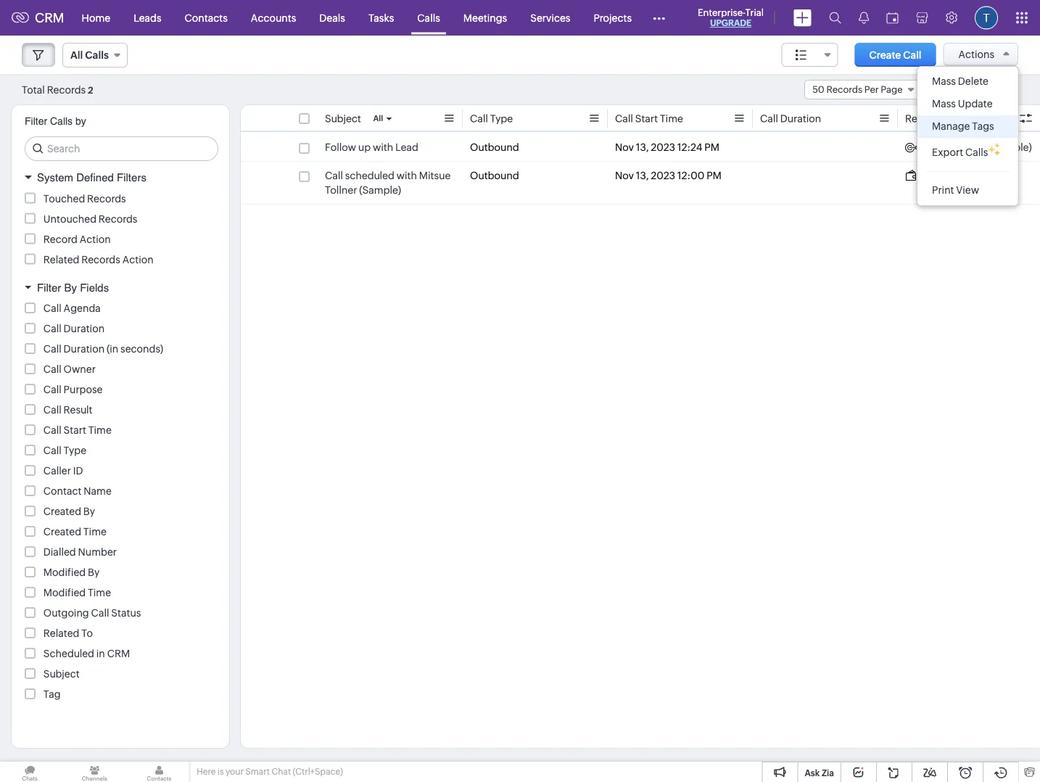 Task type: vqa. For each thing, say whether or not it's contained in the screenshot.
Layout
no



Task type: locate. For each thing, give the bounding box(es) containing it.
0 vertical spatial nov
[[615, 142, 634, 153]]

enterprise-
[[698, 7, 746, 18]]

pm right 12:24
[[705, 142, 720, 153]]

record action
[[43, 233, 111, 245]]

nov down nov 13, 2023 12:24 pm on the top
[[615, 170, 634, 181]]

with inside call scheduled with mitsue tollner (sample)
[[397, 170, 417, 181]]

filter for filter calls by
[[25, 115, 47, 127]]

pm
[[705, 142, 720, 153], [707, 170, 722, 181]]

1 vertical spatial (sample)
[[359, 184, 401, 196]]

related to up chau
[[906, 113, 955, 124]]

1 vertical spatial related
[[43, 254, 79, 265]]

0 vertical spatial pm
[[705, 142, 720, 153]]

time
[[660, 113, 684, 124], [88, 425, 112, 436], [83, 526, 107, 538], [88, 587, 111, 599]]

1 vertical spatial crm
[[107, 648, 130, 660]]

meetings link
[[452, 0, 519, 35]]

chats image
[[0, 762, 60, 782]]

2023 for 12:00
[[651, 170, 676, 181]]

13, up nov 13, 2023 12:00 pm
[[636, 142, 649, 153]]

(sample) down tags on the right of page
[[990, 142, 1032, 153]]

time up number
[[83, 526, 107, 538]]

filter up call agenda
[[37, 281, 61, 294]]

1 horizontal spatial 2
[[956, 84, 962, 95]]

1 vertical spatial created
[[43, 526, 81, 538]]

type
[[490, 113, 513, 124], [64, 445, 86, 456]]

13,
[[636, 142, 649, 153], [636, 170, 649, 181]]

record
[[43, 233, 78, 245]]

call purpose
[[43, 384, 103, 395]]

2023 for 12:24
[[651, 142, 676, 153]]

related to up scheduled
[[43, 628, 93, 639]]

profile element
[[967, 0, 1007, 35]]

modified time
[[43, 587, 111, 599]]

1 vertical spatial nov
[[615, 170, 634, 181]]

duration up owner
[[64, 343, 105, 355]]

subject down scheduled
[[43, 668, 80, 680]]

mass inside "mass update" link
[[932, 98, 956, 110]]

modified up outgoing
[[43, 587, 86, 599]]

1 horizontal spatial crm
[[107, 648, 130, 660]]

0 horizontal spatial 2
[[88, 85, 93, 95]]

50 records per page
[[813, 84, 903, 95]]

modified down 'dialled' at the left
[[43, 567, 86, 578]]

call duration
[[760, 113, 822, 124], [43, 323, 105, 335]]

0 horizontal spatial related to
[[43, 628, 93, 639]]

nov 13, 2023 12:24 pm
[[615, 142, 720, 153]]

subject up follow
[[325, 113, 361, 124]]

mitsue
[[419, 170, 451, 181]]

all calls
[[70, 49, 109, 61]]

0 vertical spatial 13,
[[636, 142, 649, 153]]

defined
[[76, 171, 114, 184]]

create menu image
[[794, 9, 812, 26]]

start down result
[[64, 425, 86, 436]]

by
[[75, 115, 86, 127]]

1 nov from the top
[[615, 142, 634, 153]]

(sample) down scheduled
[[359, 184, 401, 196]]

services
[[531, 12, 571, 24]]

related records action
[[43, 254, 154, 265]]

filter inside dropdown button
[[37, 281, 61, 294]]

name
[[84, 485, 112, 497]]

crm
[[35, 10, 64, 25], [107, 648, 130, 660]]

contact
[[43, 485, 82, 497]]

1 outbound from the top
[[470, 142, 519, 153]]

1 vertical spatial filter
[[37, 281, 61, 294]]

created time
[[43, 526, 107, 538]]

0 vertical spatial created
[[43, 506, 81, 517]]

view
[[957, 184, 980, 196]]

1 horizontal spatial call start time
[[615, 113, 684, 124]]

call duration down 50
[[760, 113, 822, 124]]

filter for filter by fields
[[37, 281, 61, 294]]

Search text field
[[25, 137, 218, 160]]

0 horizontal spatial all
[[70, 49, 83, 61]]

1 horizontal spatial (sample)
[[990, 142, 1032, 153]]

0 vertical spatial crm
[[35, 10, 64, 25]]

1 vertical spatial call type
[[43, 445, 86, 456]]

1 horizontal spatial related to
[[906, 113, 955, 124]]

in
[[96, 648, 105, 660]]

2 vertical spatial by
[[88, 567, 100, 578]]

0 horizontal spatial action
[[80, 233, 111, 245]]

nov for nov 13, 2023 12:00 pm
[[615, 170, 634, 181]]

system defined filters button
[[12, 165, 229, 190]]

1 created from the top
[[43, 506, 81, 517]]

1 modified from the top
[[43, 567, 86, 578]]

0 horizontal spatial call duration
[[43, 323, 105, 335]]

0 vertical spatial with
[[373, 142, 393, 153]]

1 - 2
[[943, 84, 962, 95]]

call type
[[470, 113, 513, 124], [43, 445, 86, 456]]

0 vertical spatial by
[[64, 281, 77, 294]]

to up scheduled in crm
[[81, 628, 93, 639]]

chat
[[272, 767, 291, 777]]

mass
[[932, 75, 956, 87], [932, 98, 956, 110]]

1 vertical spatial 2023
[[651, 170, 676, 181]]

calls inside "field"
[[85, 49, 109, 61]]

1 horizontal spatial call duration
[[760, 113, 822, 124]]

50
[[813, 84, 825, 95]]

filter by fields button
[[12, 275, 229, 300]]

create call button
[[855, 43, 937, 67]]

with left mitsue
[[397, 170, 417, 181]]

2 created from the top
[[43, 526, 81, 538]]

with inside follow up with lead link
[[373, 142, 393, 153]]

with right up
[[373, 142, 393, 153]]

crm right "in" at the bottom left
[[107, 648, 130, 660]]

1 vertical spatial outbound
[[470, 170, 519, 181]]

tag
[[43, 689, 61, 700]]

related down record
[[43, 254, 79, 265]]

2 modified from the top
[[43, 587, 86, 599]]

(sample) inside call scheduled with mitsue tollner (sample)
[[359, 184, 401, 196]]

update
[[958, 98, 993, 110]]

by up call agenda
[[64, 281, 77, 294]]

2 2023 from the top
[[651, 170, 676, 181]]

(in
[[107, 343, 118, 355]]

tollner
[[325, 184, 357, 196]]

2 down all calls
[[88, 85, 93, 95]]

records for untouched
[[99, 213, 137, 225]]

calls down home link in the top of the page
[[85, 49, 109, 61]]

2023 left 12:00
[[651, 170, 676, 181]]

0 vertical spatial 2023
[[651, 142, 676, 153]]

outgoing call status
[[43, 607, 141, 619]]

leads link
[[122, 0, 173, 35]]

13, down nov 13, 2023 12:24 pm on the top
[[636, 170, 649, 181]]

2023 left 12:24
[[651, 142, 676, 153]]

1 horizontal spatial action
[[122, 254, 154, 265]]

total records 2
[[22, 84, 93, 95]]

channels image
[[65, 762, 124, 782]]

0 vertical spatial subject
[[325, 113, 361, 124]]

call agenda
[[43, 303, 101, 314]]

1 vertical spatial all
[[373, 114, 383, 123]]

0 vertical spatial mass
[[932, 75, 956, 87]]

0 vertical spatial filter
[[25, 115, 47, 127]]

1 vertical spatial pm
[[707, 170, 722, 181]]

page
[[881, 84, 903, 95]]

All Calls field
[[62, 43, 128, 67]]

Other Modules field
[[644, 6, 675, 29]]

records down touched records
[[99, 213, 137, 225]]

records for touched
[[87, 193, 126, 204]]

duration down agenda
[[64, 323, 105, 335]]

1 vertical spatial duration
[[64, 323, 105, 335]]

actions
[[959, 49, 995, 60]]

filter calls by
[[25, 115, 86, 127]]

records down the defined
[[87, 193, 126, 204]]

search element
[[821, 0, 850, 36]]

1 vertical spatial by
[[83, 506, 95, 517]]

0 vertical spatial modified
[[43, 567, 86, 578]]

scheduled
[[43, 648, 94, 660]]

records right the total
[[47, 84, 86, 95]]

action up related records action
[[80, 233, 111, 245]]

all up follow up with lead link
[[373, 114, 383, 123]]

0 horizontal spatial subject
[[43, 668, 80, 680]]

12:00
[[678, 170, 705, 181]]

mass inside mass delete link
[[932, 75, 956, 87]]

calendar image
[[887, 12, 899, 24]]

1 horizontal spatial all
[[373, 114, 383, 123]]

crm left home link in the top of the page
[[35, 10, 64, 25]]

1 vertical spatial 13,
[[636, 170, 649, 181]]

1 vertical spatial call start time
[[43, 425, 112, 436]]

follow up with lead
[[325, 142, 419, 153]]

modified for modified time
[[43, 587, 86, 599]]

related down outgoing
[[43, 628, 79, 639]]

morlong associates
[[923, 170, 1016, 181]]

2 vertical spatial duration
[[64, 343, 105, 355]]

2 inside the total records 2
[[88, 85, 93, 95]]

services link
[[519, 0, 582, 35]]

1 horizontal spatial with
[[397, 170, 417, 181]]

start up nov 13, 2023 12:24 pm on the top
[[635, 113, 658, 124]]

1 vertical spatial action
[[122, 254, 154, 265]]

0 vertical spatial call start time
[[615, 113, 684, 124]]

None field
[[782, 43, 839, 67]]

1 13, from the top
[[636, 142, 649, 153]]

records right 50
[[827, 84, 863, 95]]

0 horizontal spatial call start time
[[43, 425, 112, 436]]

0 horizontal spatial call type
[[43, 445, 86, 456]]

time up outgoing call status
[[88, 587, 111, 599]]

0 vertical spatial all
[[70, 49, 83, 61]]

0 vertical spatial action
[[80, 233, 111, 245]]

0 vertical spatial (sample)
[[990, 142, 1032, 153]]

call duration down call agenda
[[43, 323, 105, 335]]

call inside button
[[904, 49, 922, 61]]

0 horizontal spatial with
[[373, 142, 393, 153]]

1 vertical spatial modified
[[43, 587, 86, 599]]

records up fields
[[81, 254, 120, 265]]

2023
[[651, 142, 676, 153], [651, 170, 676, 181]]

outbound
[[470, 142, 519, 153], [470, 170, 519, 181]]

manage tags link
[[918, 115, 1018, 138]]

0 horizontal spatial (sample)
[[359, 184, 401, 196]]

action
[[80, 233, 111, 245], [122, 254, 154, 265]]

created
[[43, 506, 81, 517], [43, 526, 81, 538]]

call start time down result
[[43, 425, 112, 436]]

navigation
[[969, 79, 1019, 100]]

pm right 12:00
[[707, 170, 722, 181]]

all inside "field"
[[70, 49, 83, 61]]

print view
[[932, 184, 980, 196]]

projects link
[[582, 0, 644, 35]]

nov for nov 13, 2023 12:24 pm
[[615, 142, 634, 153]]

0 vertical spatial outbound
[[470, 142, 519, 153]]

1 vertical spatial mass
[[932, 98, 956, 110]]

contacts link
[[173, 0, 239, 35]]

pm for nov 13, 2023 12:24 pm
[[705, 142, 720, 153]]

0 vertical spatial call type
[[470, 113, 513, 124]]

pm for nov 13, 2023 12:00 pm
[[707, 170, 722, 181]]

per
[[865, 84, 879, 95]]

records for total
[[47, 84, 86, 95]]

call result
[[43, 404, 93, 416]]

2 mass from the top
[[932, 98, 956, 110]]

2 nov from the top
[[615, 170, 634, 181]]

enterprise-trial upgrade
[[698, 7, 764, 28]]

by inside dropdown button
[[64, 281, 77, 294]]

system
[[37, 171, 73, 184]]

1 vertical spatial start
[[64, 425, 86, 436]]

by for created
[[83, 506, 95, 517]]

0 vertical spatial type
[[490, 113, 513, 124]]

call start time up nov 13, 2023 12:24 pm on the top
[[615, 113, 684, 124]]

by down name
[[83, 506, 95, 517]]

1 2023 from the top
[[651, 142, 676, 153]]

morlong
[[923, 170, 963, 181]]

accounts link
[[239, 0, 308, 35]]

nov up nov 13, 2023 12:00 pm
[[615, 142, 634, 153]]

0 vertical spatial start
[[635, 113, 658, 124]]

system defined filters
[[37, 171, 146, 184]]

0 horizontal spatial to
[[81, 628, 93, 639]]

row group
[[241, 134, 1041, 205]]

create
[[870, 49, 902, 61]]

outbound for call scheduled with mitsue tollner (sample)
[[470, 170, 519, 181]]

trial
[[746, 7, 764, 18]]

action up filter by fields dropdown button
[[122, 254, 154, 265]]

calls up morlong associates
[[966, 147, 989, 158]]

calls left by
[[50, 115, 73, 127]]

1 vertical spatial with
[[397, 170, 417, 181]]

2 right -
[[956, 84, 962, 95]]

2 outbound from the top
[[470, 170, 519, 181]]

call start time
[[615, 113, 684, 124], [43, 425, 112, 436]]

1 horizontal spatial to
[[944, 113, 955, 124]]

by down number
[[88, 567, 100, 578]]

filters
[[117, 171, 146, 184]]

related up chau
[[906, 113, 942, 124]]

total
[[22, 84, 45, 95]]

2
[[956, 84, 962, 95], [88, 85, 93, 95]]

home link
[[70, 0, 122, 35]]

1 mass from the top
[[932, 75, 956, 87]]

nov 13, 2023 12:00 pm
[[615, 170, 722, 181]]

filter down the total
[[25, 115, 47, 127]]

2 for total records 2
[[88, 85, 93, 95]]

records inside field
[[827, 84, 863, 95]]

0 vertical spatial to
[[944, 113, 955, 124]]

1 horizontal spatial type
[[490, 113, 513, 124]]

0 vertical spatial related
[[906, 113, 942, 124]]

created up 'dialled' at the left
[[43, 526, 81, 538]]

to down mass update
[[944, 113, 955, 124]]

with for scheduled
[[397, 170, 417, 181]]

13, for nov 13, 2023 12:00 pm
[[636, 170, 649, 181]]

2 13, from the top
[[636, 170, 649, 181]]

duration down 50
[[781, 113, 822, 124]]

created down the contact
[[43, 506, 81, 517]]

0 horizontal spatial type
[[64, 445, 86, 456]]

all up the total records 2
[[70, 49, 83, 61]]

nov
[[615, 142, 634, 153], [615, 170, 634, 181]]

0 horizontal spatial start
[[64, 425, 86, 436]]



Task type: describe. For each thing, give the bounding box(es) containing it.
signals image
[[859, 12, 869, 24]]

here is your smart chat (ctrl+space)
[[197, 767, 343, 777]]

delete
[[958, 75, 989, 87]]

smart
[[246, 767, 270, 777]]

id
[[73, 465, 83, 477]]

deals
[[320, 12, 345, 24]]

number
[[78, 546, 117, 558]]

is
[[218, 767, 224, 777]]

time down result
[[88, 425, 112, 436]]

2 vertical spatial related
[[43, 628, 79, 639]]

search image
[[829, 12, 842, 24]]

manage
[[932, 120, 971, 132]]

with for up
[[373, 142, 393, 153]]

ask
[[805, 768, 820, 778]]

result
[[64, 404, 93, 416]]

mass for mass update
[[932, 98, 956, 110]]

-
[[950, 84, 953, 95]]

1 horizontal spatial subject
[[325, 113, 361, 124]]

up
[[358, 142, 371, 153]]

all for all calls
[[70, 49, 83, 61]]

dialled
[[43, 546, 76, 558]]

crm link
[[12, 10, 64, 25]]

lead
[[396, 142, 419, 153]]

leads
[[134, 12, 162, 24]]

created for created time
[[43, 526, 81, 538]]

1 vertical spatial subject
[[43, 668, 80, 680]]

tasks link
[[357, 0, 406, 35]]

agenda
[[64, 303, 101, 314]]

records for related
[[81, 254, 120, 265]]

tasks
[[369, 12, 394, 24]]

status
[[111, 607, 141, 619]]

modified for modified by
[[43, 567, 86, 578]]

2 for 1 - 2
[[956, 84, 962, 95]]

scheduled
[[345, 170, 395, 181]]

touched records
[[43, 193, 126, 204]]

print
[[932, 184, 955, 196]]

create call
[[870, 49, 922, 61]]

create menu element
[[785, 0, 821, 35]]

associates
[[965, 170, 1016, 181]]

export
[[932, 147, 964, 158]]

outbound for follow up with lead
[[470, 142, 519, 153]]

caller
[[43, 465, 71, 477]]

untouched records
[[43, 213, 137, 225]]

tags
[[973, 120, 995, 132]]

upgrade
[[710, 18, 752, 28]]

1 vertical spatial to
[[81, 628, 93, 639]]

1 horizontal spatial start
[[635, 113, 658, 124]]

morlong associates link
[[906, 168, 1016, 183]]

calls right tasks
[[417, 12, 440, 24]]

1
[[943, 84, 947, 95]]

row group containing follow up with lead
[[241, 134, 1041, 205]]

fields
[[80, 281, 109, 294]]

0 vertical spatial call duration
[[760, 113, 822, 124]]

accounts
[[251, 12, 296, 24]]

mass update
[[932, 98, 993, 110]]

projects
[[594, 12, 632, 24]]

mass delete
[[932, 75, 989, 87]]

13, for nov 13, 2023 12:24 pm
[[636, 142, 649, 153]]

0 vertical spatial related to
[[906, 113, 955, 124]]

owner
[[64, 364, 96, 375]]

1 vertical spatial call duration
[[43, 323, 105, 335]]

1 vertical spatial type
[[64, 445, 86, 456]]

export calls
[[932, 147, 989, 158]]

calls link
[[406, 0, 452, 35]]

calls for all calls
[[85, 49, 109, 61]]

call inside call scheduled with mitsue tollner (sample)
[[325, 170, 343, 181]]

time up nov 13, 2023 12:24 pm on the top
[[660, 113, 684, 124]]

created for created by
[[43, 506, 81, 517]]

size image
[[796, 49, 807, 62]]

(ctrl+space)
[[293, 767, 343, 777]]

by for filter
[[64, 281, 77, 294]]

outgoing
[[43, 607, 89, 619]]

mass for mass delete
[[932, 75, 956, 87]]

touched
[[43, 193, 85, 204]]

your
[[226, 767, 244, 777]]

contacts image
[[129, 762, 189, 782]]

home
[[82, 12, 110, 24]]

created by
[[43, 506, 95, 517]]

kitzman
[[950, 142, 988, 153]]

caller id
[[43, 465, 83, 477]]

mass update link
[[918, 93, 1018, 115]]

here
[[197, 767, 216, 777]]

follow
[[325, 142, 356, 153]]

dialled number
[[43, 546, 117, 558]]

follow up with lead link
[[325, 140, 419, 155]]

deals link
[[308, 0, 357, 35]]

calls for filter calls by
[[50, 115, 73, 127]]

untouched
[[43, 213, 97, 225]]

profile image
[[975, 6, 999, 29]]

calls for export calls
[[966, 147, 989, 158]]

chau kitzman (sample)
[[923, 142, 1032, 153]]

0 vertical spatial duration
[[781, 113, 822, 124]]

manage tags
[[932, 120, 995, 132]]

50 Records Per Page field
[[805, 80, 922, 99]]

1 vertical spatial related to
[[43, 628, 93, 639]]

records for 50
[[827, 84, 863, 95]]

call scheduled with mitsue tollner (sample) link
[[325, 168, 456, 197]]

signals element
[[850, 0, 878, 36]]

1 horizontal spatial call type
[[470, 113, 513, 124]]

all for all
[[373, 114, 383, 123]]

by for modified
[[88, 567, 100, 578]]

filter by fields
[[37, 281, 109, 294]]

contacts
[[185, 12, 228, 24]]

chau
[[923, 142, 948, 153]]

0 horizontal spatial crm
[[35, 10, 64, 25]]



